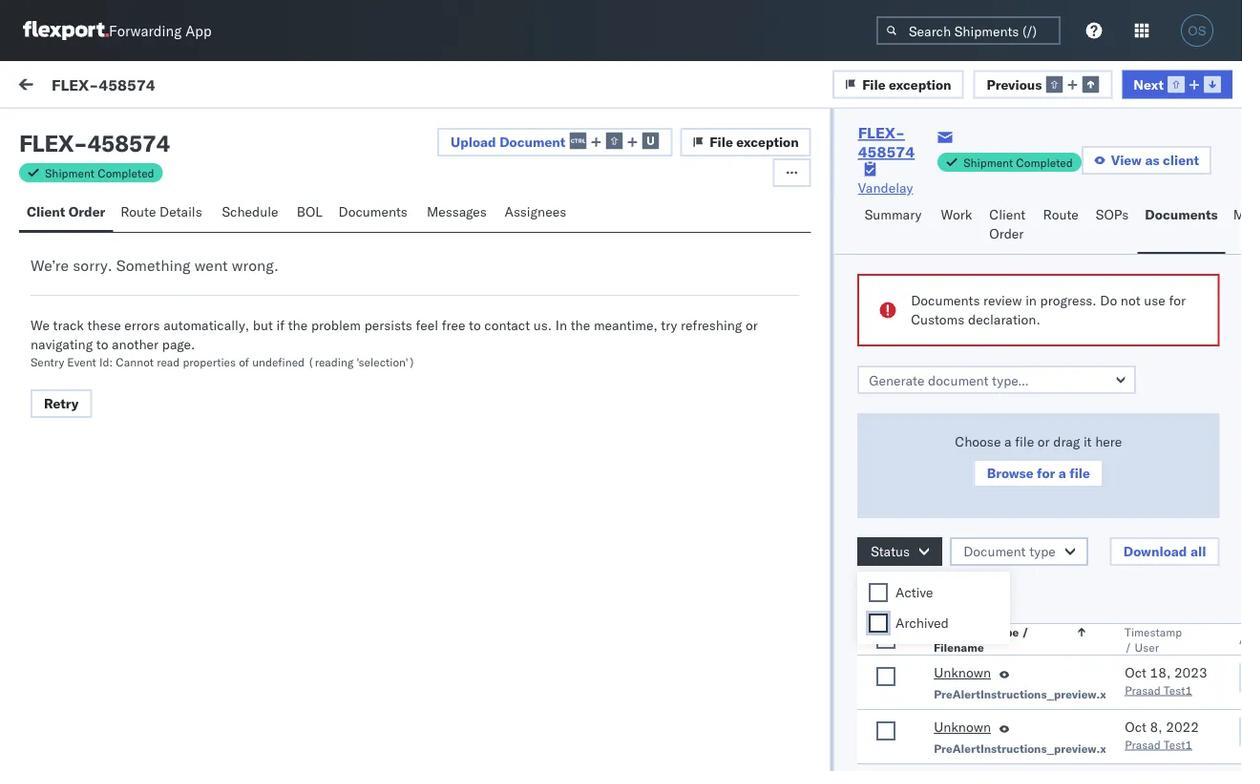 Task type: describe. For each thing, give the bounding box(es) containing it.
forwarding
[[109, 21, 182, 40]]

flex- 458574 up the choose
[[958, 407, 1048, 424]]

files
[[922, 587, 950, 603]]

type
[[993, 625, 1019, 640]]

download
[[1124, 544, 1188, 560]]

category
[[691, 166, 737, 180]]

document type
[[964, 544, 1056, 560]]

flex- down filename
[[958, 681, 998, 698]]

assignees button
[[497, 195, 578, 232]]

review
[[984, 292, 1022, 309]]

in
[[556, 317, 568, 334]]

8,
[[1150, 719, 1163, 736]]

item/shipment
[[1029, 166, 1108, 180]]

for inside button
[[1037, 465, 1055, 482]]

free
[[442, 317, 466, 334]]

external
[[31, 121, 81, 138]]

prealertinstructions_preview.xlsx for oct 8, 2022
[[934, 742, 1122, 756]]

all
[[1191, 544, 1207, 560]]

dec for dec 20, 2026, 12:36 am pst
[[422, 225, 446, 242]]

document inside the upload document button
[[500, 133, 566, 150]]

1 j from the top
[[65, 209, 69, 221]]

- for dec 20, 2026, 12:36 am pst
[[690, 225, 698, 242]]

2026, for 12:35
[[474, 316, 511, 333]]

1 z from the top
[[69, 209, 74, 221]]

prealertinstructions_preview.xlsx for oct 18, 2023
[[934, 687, 1122, 702]]

oct for oct 18, 2023
[[1125, 665, 1147, 682]]

in
[[1026, 292, 1037, 309]]

flex- 458574 down document type / filename button
[[958, 681, 1048, 698]]

flex- 458574 link
[[859, 123, 938, 161]]

status button
[[858, 538, 943, 567]]

a inside button
[[1059, 465, 1066, 482]]

flex- up the vandelay
[[859, 123, 906, 142]]

something
[[116, 256, 191, 275]]

0 horizontal spatial shipment completed
[[45, 166, 154, 180]]

my
[[19, 74, 50, 100]]

uploaded files ∙ 2
[[858, 587, 974, 603]]

os button
[[1176, 9, 1220, 53]]

0 horizontal spatial file
[[710, 134, 734, 150]]

schedule button
[[214, 195, 289, 232]]

unknown link for oct 18, 2023
[[934, 664, 991, 687]]

external (0)
[[31, 121, 109, 138]]

2
[[965, 587, 974, 603]]

problem
[[311, 317, 361, 334]]

flex
[[19, 129, 74, 158]]

test for dec 20, 2026, 12:36 am pst
[[135, 207, 161, 224]]

bol
[[297, 203, 323, 220]]

0 vertical spatial file
[[1015, 434, 1034, 450]]

messages button
[[419, 195, 497, 232]]

my work
[[19, 74, 104, 100]]

documents inside documents review in progress. do not use for customs declaration.
[[911, 292, 980, 309]]

route details
[[121, 203, 202, 220]]

download all
[[1124, 544, 1207, 560]]

dec for dec 20, 2026, 12:35 am pst
[[422, 316, 446, 333]]

assignees
[[505, 203, 567, 220]]

flex-458574
[[52, 75, 155, 94]]

pst for dec 20, 2026, 12:35 am pst
[[579, 316, 603, 333]]

route button
[[1036, 198, 1089, 254]]

type
[[1030, 544, 1056, 560]]

these
[[87, 317, 121, 334]]

sops button
[[1089, 198, 1138, 254]]

browse
[[987, 465, 1034, 482]]

3 test from the top
[[135, 389, 161, 406]]

resize handle column header for message
[[390, 160, 413, 772]]

of
[[239, 355, 249, 369]]

route details button
[[113, 195, 214, 232]]

ttt for dec 20, 2026, 12:35 am pst
[[57, 331, 72, 348]]

download all button
[[1110, 538, 1220, 567]]

Generate document type... text field
[[858, 366, 1137, 395]]

0 horizontal spatial documents
[[339, 203, 408, 220]]

undefined
[[252, 355, 305, 369]]

1 j z from the top
[[65, 209, 74, 221]]

browse for a file
[[987, 465, 1090, 482]]

2023
[[1175, 665, 1208, 682]]

0 vertical spatial to
[[469, 317, 481, 334]]

3 jason-test zhao from the top
[[93, 389, 194, 406]]

unknown for oct 8, 2022
[[934, 719, 991, 736]]

or inside 'we track these errors automatically, but if the problem persists feel free to contact us. in the meantime, try refreshing or navigating to another page. sentry event id: cannot read properties of undefined (reading 'selection')'
[[746, 317, 758, 334]]

unknown for oct 18, 2023
[[934, 665, 991, 682]]

0 vertical spatial file exception
[[863, 76, 952, 92]]

route for route details
[[121, 203, 156, 220]]

zhao for dec 20, 2026, 12:36 am pst
[[164, 207, 194, 224]]

1 horizontal spatial shipment
[[964, 155, 1014, 170]]

1 vertical spatial order
[[990, 225, 1025, 242]]

we track these errors automatically, but if the problem persists feel free to contact us. in the meantime, try refreshing or navigating to another page. sentry event id: cannot read properties of undefined (reading 'selection')
[[31, 317, 758, 369]]

0 vertical spatial -
[[74, 129, 87, 158]]

work
[[941, 206, 973, 223]]

2 horizontal spatial documents
[[1146, 206, 1219, 223]]

navigating
[[31, 336, 93, 353]]

sentry
[[31, 355, 64, 369]]

related work item/shipment
[[959, 166, 1108, 180]]

message inside button
[[142, 78, 198, 95]]

resize handle column header for related work item/shipment
[[1194, 160, 1217, 772]]

flex - 458574
[[19, 129, 170, 158]]

messages
[[427, 203, 487, 220]]

timestamp / user button
[[1121, 621, 1202, 655]]

1 horizontal spatial or
[[1038, 434, 1050, 450]]

2 resize handle column header from the left
[[658, 160, 681, 772]]

view as client button
[[1082, 146, 1212, 175]]

user
[[1135, 641, 1159, 655]]

20, for dec 20, 2026, 12:35 am pst
[[449, 316, 470, 333]]

flex- right my
[[52, 75, 99, 94]]

for inside documents review in progress. do not use for customs declaration.
[[1169, 292, 1186, 309]]

12:35
[[514, 316, 552, 333]]

drag
[[1054, 434, 1080, 450]]

os
[[1189, 23, 1207, 38]]

but
[[253, 317, 273, 334]]

Search Shipments (/) text field
[[877, 16, 1061, 45]]

flex- 458574 down work
[[958, 225, 1048, 242]]

2 z from the top
[[69, 392, 74, 404]]

browse for a file button
[[974, 460, 1104, 488]]

upload document button
[[438, 128, 673, 157]]

458574 button
[[11, 554, 1217, 645]]

choose a file or drag it here
[[955, 434, 1122, 450]]

0 vertical spatial exception
[[890, 76, 952, 92]]

am for 12:36
[[555, 225, 576, 242]]

2022
[[1166, 719, 1199, 736]]

1 horizontal spatial client
[[990, 206, 1026, 223]]

1 the from the left
[[288, 317, 308, 334]]

oct for oct 8, 2022
[[1125, 719, 1147, 736]]

internal (0)
[[128, 121, 203, 138]]

page.
[[162, 336, 195, 353]]

0 vertical spatial file
[[863, 76, 886, 92]]

another
[[112, 336, 159, 353]]

jason-test zhao for dec 20, 2026, 12:35 am pst
[[93, 298, 194, 315]]

progress.
[[1040, 292, 1097, 309]]

as
[[1146, 152, 1160, 169]]

document for document type / filename
[[934, 625, 991, 640]]

we're
[[31, 256, 69, 275]]

forwarding app link
[[23, 21, 212, 40]]

resize handle column header for category
[[926, 160, 949, 772]]

1 vertical spatial file exception
[[710, 134, 799, 150]]

feel
[[416, 317, 439, 334]]

work button
[[934, 198, 982, 254]]

archived
[[896, 615, 950, 632]]

here
[[1096, 434, 1122, 450]]

jason- for dec 20, 2026, 12:35 am pst
[[93, 298, 135, 315]]

flex- 458574 up the vandelay
[[859, 123, 915, 161]]

test1 for 2023
[[1164, 684, 1193, 698]]

work for my
[[55, 74, 104, 100]]

0 horizontal spatial client order button
[[19, 195, 113, 232]]

document for document type
[[964, 544, 1026, 560]]

1 horizontal spatial documents button
[[1138, 198, 1226, 254]]



Task type: locate. For each thing, give the bounding box(es) containing it.
documents review in progress. do not use for customs declaration.
[[911, 292, 1186, 328]]

shipment completed up route button
[[964, 155, 1074, 170]]

file exception up category
[[710, 134, 799, 150]]

oct inside "oct 18, 2023 prasad test1"
[[1125, 665, 1147, 682]]

test1 for 2022
[[1164, 738, 1193, 752]]

flex- down browse
[[958, 499, 998, 516]]

details
[[160, 203, 202, 220]]

test for dec 20, 2026, 12:35 am pst
[[135, 298, 161, 315]]

0 vertical spatial order
[[69, 203, 105, 220]]

client order button up we're
[[19, 195, 113, 232]]

work up external (0)
[[55, 74, 104, 100]]

automatically,
[[164, 317, 249, 334]]

dec right persists
[[422, 316, 446, 333]]

document inside document type button
[[964, 544, 1026, 560]]

exception up flex- 458574 link
[[890, 76, 952, 92]]

∙
[[953, 587, 962, 603]]

or
[[746, 317, 758, 334], [1038, 434, 1050, 450]]

us.
[[534, 317, 552, 334]]

2 vertical spatial test
[[135, 389, 161, 406]]

prasad for 18,
[[1125, 684, 1161, 698]]

1 vertical spatial file
[[710, 134, 734, 150]]

pst for dec 20, 2026, 12:36 am pst
[[579, 225, 603, 242]]

documents button right bol at the left
[[331, 195, 419, 232]]

0 horizontal spatial route
[[121, 203, 156, 220]]

0 horizontal spatial client
[[27, 203, 65, 220]]

prasad inside oct 8, 2022 prasad test1
[[1125, 738, 1161, 752]]

1 test1 from the top
[[1164, 684, 1193, 698]]

jason- down id:
[[93, 389, 135, 406]]

1 horizontal spatial message
[[142, 78, 198, 95]]

document right upload
[[500, 133, 566, 150]]

-
[[74, 129, 87, 158], [690, 225, 698, 242], [690, 316, 698, 333]]

z up sorry.
[[69, 209, 74, 221]]

1 vertical spatial jason-test zhao
[[93, 298, 194, 315]]

flex- 458574 down browse
[[958, 499, 1048, 516]]

1 vertical spatial message
[[59, 166, 105, 180]]

z
[[69, 209, 74, 221], [69, 392, 74, 404]]

1 horizontal spatial for
[[1169, 292, 1186, 309]]

we're sorry. something went wrong.
[[31, 256, 279, 275]]

1 horizontal spatial shipment completed
[[964, 155, 1074, 170]]

1 vertical spatial document
[[964, 544, 1026, 560]]

1 vertical spatial to
[[96, 336, 108, 353]]

test1 inside oct 8, 2022 prasad test1
[[1164, 738, 1193, 752]]

1 vertical spatial jason-
[[93, 298, 135, 315]]

to up id:
[[96, 336, 108, 353]]

1 vertical spatial work
[[1001, 166, 1026, 180]]

client order up we're
[[27, 203, 105, 220]]

if
[[277, 317, 285, 334]]

shipment completed
[[964, 155, 1074, 170], [45, 166, 154, 180]]

prasad for 8,
[[1125, 738, 1161, 752]]

1 vertical spatial -
[[690, 225, 698, 242]]

jason- up these
[[93, 298, 135, 315]]

0 vertical spatial test1
[[1164, 684, 1193, 698]]

am
[[555, 225, 576, 242], [555, 316, 576, 333]]

2 vertical spatial jason-
[[93, 389, 135, 406]]

jason-test zhao up errors
[[93, 298, 194, 315]]

file down it
[[1070, 465, 1090, 482]]

went
[[195, 256, 228, 275]]

0 horizontal spatial shipment
[[45, 166, 95, 180]]

test1 down 2022
[[1164, 738, 1193, 752]]

j z up we're
[[65, 209, 74, 221]]

order right work button
[[990, 225, 1025, 242]]

client order button right work
[[982, 198, 1036, 254]]

1 am from the top
[[555, 225, 576, 242]]

route left details
[[121, 203, 156, 220]]

test up something
[[135, 207, 161, 224]]

1 vertical spatial am
[[555, 316, 576, 333]]

use
[[1144, 292, 1166, 309]]

0 horizontal spatial for
[[1037, 465, 1055, 482]]

0 vertical spatial 2026,
[[474, 225, 511, 242]]

2026, for 12:36
[[474, 225, 511, 242]]

2 (0) from the left
[[178, 121, 203, 138]]

test down cannot
[[135, 389, 161, 406]]

2 prealertinstructions_preview.xlsx from the top
[[934, 742, 1122, 756]]

oct left 18,
[[1125, 665, 1147, 682]]

3 jason- from the top
[[93, 389, 135, 406]]

/ left user
[[1125, 641, 1132, 655]]

file exception button
[[833, 70, 964, 99], [833, 70, 964, 99], [681, 128, 812, 157], [681, 128, 812, 157]]

documents up customs
[[911, 292, 980, 309]]

prasad down the 8,
[[1125, 738, 1161, 752]]

0 vertical spatial oct
[[1125, 665, 1147, 682]]

client up we're
[[27, 203, 65, 220]]

2 unknown from the top
[[934, 719, 991, 736]]

0 vertical spatial 20,
[[449, 225, 470, 242]]

- for dec 20, 2026, 12:35 am pst
[[690, 316, 698, 333]]

0 horizontal spatial completed
[[98, 166, 154, 180]]

2 the from the left
[[571, 317, 591, 334]]

2026, left "12:36" on the left of page
[[474, 225, 511, 242]]

document left type
[[964, 544, 1026, 560]]

2 pst from the top
[[579, 316, 603, 333]]

internal (0) button
[[120, 113, 214, 150]]

0 vertical spatial test
[[135, 207, 161, 224]]

zhao up we're sorry. something went wrong.
[[164, 207, 194, 224]]

file exception up flex- 458574 link
[[863, 76, 952, 92]]

oct inside oct 8, 2022 prasad test1
[[1125, 719, 1147, 736]]

1 ttt from the top
[[57, 240, 72, 257]]

a
[[1005, 434, 1012, 450], [1059, 465, 1066, 482]]

2 dec from the top
[[422, 316, 446, 333]]

0 horizontal spatial exception
[[737, 134, 799, 150]]

work for related
[[1001, 166, 1026, 180]]

next button
[[1123, 70, 1233, 99]]

0 vertical spatial pst
[[579, 225, 603, 242]]

(0) for external (0)
[[84, 121, 109, 138]]

/
[[1022, 625, 1029, 640], [1125, 641, 1132, 655]]

flex- down work
[[958, 225, 998, 242]]

message
[[142, 78, 198, 95], [59, 166, 105, 180]]

pst right assignees button at left
[[579, 225, 603, 242]]

summary
[[865, 206, 922, 223]]

file up category
[[710, 134, 734, 150]]

documents button down client
[[1138, 198, 1226, 254]]

2 zhao from the top
[[164, 298, 194, 315]]

1 (0) from the left
[[84, 121, 109, 138]]

view as client
[[1112, 152, 1200, 169]]

document type button
[[950, 538, 1088, 567]]

dec 20, 2026, 12:36 am pst
[[422, 225, 603, 242]]

(0) right internal
[[178, 121, 203, 138]]

order up sorry.
[[69, 203, 105, 220]]

0 horizontal spatial /
[[1022, 625, 1029, 640]]

message button
[[134, 61, 230, 113]]

file inside button
[[1070, 465, 1090, 482]]

458574 inside button
[[998, 590, 1048, 607]]

3 resize handle column header from the left
[[926, 160, 949, 772]]

0 horizontal spatial to
[[96, 336, 108, 353]]

route down item/shipment
[[1044, 206, 1079, 223]]

flex- 458574 down review
[[958, 316, 1048, 333]]

1 vertical spatial prasad
[[1125, 738, 1161, 752]]

0 vertical spatial prealertinstructions_preview.xlsx
[[934, 687, 1122, 702]]

1 horizontal spatial /
[[1125, 641, 1132, 655]]

documents button
[[331, 195, 419, 232], [1138, 198, 1226, 254]]

1 horizontal spatial file
[[1070, 465, 1090, 482]]

0 vertical spatial a
[[1005, 434, 1012, 450]]

oct left the 8,
[[1125, 719, 1147, 736]]

view
[[1112, 152, 1143, 169]]

choose
[[955, 434, 1001, 450]]

0 horizontal spatial a
[[1005, 434, 1012, 450]]

unknown link for oct 8, 2022
[[934, 718, 991, 741]]

prasad inside "oct 18, 2023 prasad test1"
[[1125, 684, 1161, 698]]

1 jason- from the top
[[93, 207, 135, 224]]

not
[[1121, 292, 1141, 309]]

flex-
[[52, 75, 99, 94], [859, 123, 906, 142], [958, 225, 998, 242], [958, 316, 998, 333], [958, 407, 998, 424], [958, 499, 998, 516], [958, 681, 998, 698]]

0 vertical spatial work
[[55, 74, 104, 100]]

0 horizontal spatial documents button
[[331, 195, 419, 232]]

1 vertical spatial test
[[135, 298, 161, 315]]

2 ttt from the top
[[57, 331, 72, 348]]

completed up route button
[[1017, 155, 1074, 170]]

ttt for dec 20, 2026, 12:36 am pst
[[57, 240, 72, 257]]

1 horizontal spatial client order
[[990, 206, 1026, 242]]

document inside document type / filename
[[934, 625, 991, 640]]

declaration.
[[968, 311, 1041, 328]]

shipment
[[964, 155, 1014, 170], [45, 166, 95, 180]]

the right if
[[288, 317, 308, 334]]

1 horizontal spatial file
[[863, 76, 886, 92]]

or right refreshing
[[746, 317, 758, 334]]

2 20, from the top
[[449, 316, 470, 333]]

1 vertical spatial zhao
[[164, 298, 194, 315]]

dec 20, 2026, 12:35 am pst
[[422, 316, 603, 333]]

2 prasad from the top
[[1125, 738, 1161, 752]]

oct 8, 2022 prasad test1
[[1125, 719, 1199, 752]]

0 horizontal spatial order
[[69, 203, 105, 220]]

1 20, from the top
[[449, 225, 470, 242]]

1 unknown link from the top
[[934, 664, 991, 687]]

(0) right external
[[84, 121, 109, 138]]

we
[[31, 317, 50, 334]]

1 pst from the top
[[579, 225, 603, 242]]

20, right feel
[[449, 316, 470, 333]]

0 vertical spatial or
[[746, 317, 758, 334]]

1 vertical spatial dec
[[422, 316, 446, 333]]

related
[[959, 166, 998, 180]]

0 vertical spatial prasad
[[1125, 684, 1161, 698]]

a down drag
[[1059, 465, 1066, 482]]

test
[[135, 207, 161, 224], [135, 298, 161, 315], [135, 389, 161, 406]]

1 vertical spatial a
[[1059, 465, 1066, 482]]

(0) for internal (0)
[[178, 121, 203, 138]]

jason- for dec 20, 2026, 12:36 am pst
[[93, 207, 135, 224]]

resize handle column header
[[390, 160, 413, 772], [658, 160, 681, 772], [926, 160, 949, 772], [1194, 160, 1217, 772]]

previous
[[987, 76, 1043, 92]]

cannot
[[116, 355, 154, 369]]

1 vertical spatial unknown
[[934, 719, 991, 736]]

2 test1 from the top
[[1164, 738, 1193, 752]]

1 horizontal spatial documents
[[911, 292, 980, 309]]

0 horizontal spatial or
[[746, 317, 758, 334]]

1 vertical spatial exception
[[737, 134, 799, 150]]

persists
[[365, 317, 413, 334]]

jason- up sorry.
[[93, 207, 135, 224]]

1 horizontal spatial file exception
[[863, 76, 952, 92]]

4 resize handle column header from the left
[[1194, 160, 1217, 772]]

ttt right we
[[57, 331, 72, 348]]

or left drag
[[1038, 434, 1050, 450]]

2 jason- from the top
[[93, 298, 135, 315]]

internal
[[128, 121, 175, 138]]

j up we're
[[65, 209, 69, 221]]

/ inside "timestamp / user"
[[1125, 641, 1132, 655]]

1 horizontal spatial to
[[469, 317, 481, 334]]

0 horizontal spatial message
[[59, 166, 105, 180]]

1 vertical spatial /
[[1125, 641, 1132, 655]]

prasad
[[1125, 684, 1161, 698], [1125, 738, 1161, 752]]

read
[[157, 355, 180, 369]]

previous button
[[974, 70, 1113, 99]]

message down flex - 458574
[[59, 166, 105, 180]]

documents right the bol button
[[339, 203, 408, 220]]

1 2026, from the top
[[474, 225, 511, 242]]

sorry.
[[73, 256, 112, 275]]

ttt left sorry.
[[57, 240, 72, 257]]

client
[[27, 203, 65, 220], [990, 206, 1026, 223]]

0 vertical spatial ttt
[[57, 240, 72, 257]]

client
[[1164, 152, 1200, 169]]

test up errors
[[135, 298, 161, 315]]

3 zhao from the top
[[164, 389, 194, 406]]

2 unknown link from the top
[[934, 718, 991, 741]]

0 vertical spatial dec
[[422, 225, 446, 242]]

work right "related"
[[1001, 166, 1026, 180]]

retry
[[44, 396, 79, 412]]

flexport. image
[[23, 21, 109, 40]]

0 vertical spatial j
[[65, 209, 69, 221]]

20, for dec 20, 2026, 12:36 am pst
[[449, 225, 470, 242]]

schedule
[[222, 203, 279, 220]]

1 dec from the top
[[422, 225, 446, 242]]

filename
[[934, 641, 984, 655]]

flex- up the choose
[[958, 407, 998, 424]]

0 vertical spatial for
[[1169, 292, 1186, 309]]

completed down flex - 458574
[[98, 166, 154, 180]]

20, down messages
[[449, 225, 470, 242]]

2 am from the top
[[555, 316, 576, 333]]

jason-test zhao down cannot
[[93, 389, 194, 406]]

0 vertical spatial jason-
[[93, 207, 135, 224]]

2 jason-test zhao from the top
[[93, 298, 194, 315]]

track
[[53, 317, 84, 334]]

2 j from the top
[[65, 392, 69, 404]]

2 j z from the top
[[65, 392, 74, 404]]

pst right in
[[579, 316, 603, 333]]

document type / filename
[[934, 625, 1029, 655]]

1 horizontal spatial a
[[1059, 465, 1066, 482]]

1 jason-test zhao from the top
[[93, 207, 194, 224]]

0 vertical spatial /
[[1022, 625, 1029, 640]]

j down event at the left of the page
[[65, 392, 69, 404]]

am right "12:36" on the left of page
[[555, 225, 576, 242]]

shipment completed down flex - 458574
[[45, 166, 154, 180]]

z down event at the left of the page
[[69, 392, 74, 404]]

2026, right free
[[474, 316, 511, 333]]

to right free
[[469, 317, 481, 334]]

18,
[[1150, 665, 1171, 682]]

zhao up 'automatically,'
[[164, 298, 194, 315]]

None checkbox
[[869, 614, 889, 633], [877, 631, 896, 650], [869, 614, 889, 633], [877, 631, 896, 650]]

customs
[[911, 311, 965, 328]]

0 vertical spatial z
[[69, 209, 74, 221]]

0 vertical spatial message
[[142, 78, 198, 95]]

0 horizontal spatial file exception
[[710, 134, 799, 150]]

0 horizontal spatial (0)
[[84, 121, 109, 138]]

prealertinstructions_preview.xlsx
[[934, 687, 1122, 702], [934, 742, 1122, 756]]

1 vertical spatial prealertinstructions_preview.xlsx
[[934, 742, 1122, 756]]

upload
[[451, 133, 497, 150]]

2 vertical spatial zhao
[[164, 389, 194, 406]]

12:36
[[514, 225, 552, 242]]

zhao down read
[[164, 389, 194, 406]]

jason-test zhao up something
[[93, 207, 194, 224]]

1 resize handle column header from the left
[[390, 160, 413, 772]]

/ right type
[[1022, 625, 1029, 640]]

oct 18, 2023 prasad test1
[[1125, 665, 1208, 698]]

client order
[[27, 203, 105, 220], [990, 206, 1026, 242]]

1 zhao from the top
[[164, 207, 194, 224]]

0 vertical spatial unknown link
[[934, 664, 991, 687]]

jason-test zhao for dec 20, 2026, 12:36 am pst
[[93, 207, 194, 224]]

file up browse for a file
[[1015, 434, 1034, 450]]

documents down client
[[1146, 206, 1219, 223]]

2 test from the top
[[135, 298, 161, 315]]

1 vertical spatial test1
[[1164, 738, 1193, 752]]

2 oct from the top
[[1125, 719, 1147, 736]]

1 prasad from the top
[[1125, 684, 1161, 698]]

shipment down the flex
[[45, 166, 95, 180]]

1 unknown from the top
[[934, 665, 991, 682]]

1 test from the top
[[135, 207, 161, 224]]

test1 down 2023
[[1164, 684, 1193, 698]]

1 vertical spatial or
[[1038, 434, 1050, 450]]

id:
[[99, 355, 113, 369]]

0 vertical spatial unknown
[[934, 665, 991, 682]]

client down related work item/shipment
[[990, 206, 1026, 223]]

it
[[1084, 434, 1092, 450]]

0 vertical spatial zhao
[[164, 207, 194, 224]]

flex- down review
[[958, 316, 998, 333]]

0 horizontal spatial client order
[[27, 203, 105, 220]]

next
[[1134, 76, 1165, 92]]

for right use
[[1169, 292, 1186, 309]]

'selection')
[[357, 355, 416, 369]]

/ inside document type / filename
[[1022, 625, 1029, 640]]

am right us.
[[555, 316, 576, 333]]

file
[[1015, 434, 1034, 450], [1070, 465, 1090, 482]]

(0)
[[84, 121, 109, 138], [178, 121, 203, 138]]

1 horizontal spatial the
[[571, 317, 591, 334]]

completed
[[1017, 155, 1074, 170], [98, 166, 154, 180]]

vandelay link
[[859, 179, 914, 198]]

0 vertical spatial document
[[500, 133, 566, 150]]

1 prealertinstructions_preview.xlsx from the top
[[934, 687, 1122, 702]]

2 2026, from the top
[[474, 316, 511, 333]]

1 horizontal spatial work
[[1001, 166, 1026, 180]]

do
[[1100, 292, 1118, 309]]

pst
[[579, 225, 603, 242], [579, 316, 603, 333]]

2026,
[[474, 225, 511, 242], [474, 316, 511, 333]]

1 horizontal spatial order
[[990, 225, 1025, 242]]

message up internal (0) on the top
[[142, 78, 198, 95]]

unknown link
[[934, 664, 991, 687], [934, 718, 991, 741]]

zhao for dec 20, 2026, 12:35 am pst
[[164, 298, 194, 315]]

1 vertical spatial z
[[69, 392, 74, 404]]

0 vertical spatial jason-test zhao
[[93, 207, 194, 224]]

for down choose a file or drag it here
[[1037, 465, 1055, 482]]

1 vertical spatial pst
[[579, 316, 603, 333]]

2 vertical spatial jason-test zhao
[[93, 389, 194, 406]]

file up flex- 458574 link
[[863, 76, 886, 92]]

1 horizontal spatial route
[[1044, 206, 1079, 223]]

(reading
[[308, 355, 354, 369]]

exception up category
[[737, 134, 799, 150]]

am for 12:35
[[555, 316, 576, 333]]

1 horizontal spatial client order button
[[982, 198, 1036, 254]]

None checkbox
[[869, 584, 889, 603], [877, 668, 896, 687], [877, 722, 896, 741], [869, 584, 889, 603], [877, 668, 896, 687], [877, 722, 896, 741]]

unknown
[[934, 665, 991, 682], [934, 719, 991, 736]]

j z down event at the left of the page
[[65, 392, 74, 404]]

document up filename
[[934, 625, 991, 640]]

1 vertical spatial 2026,
[[474, 316, 511, 333]]

route for route
[[1044, 206, 1079, 223]]

0 horizontal spatial work
[[55, 74, 104, 100]]

dec down messages
[[422, 225, 446, 242]]

test1 inside "oct 18, 2023 prasad test1"
[[1164, 684, 1193, 698]]

1 horizontal spatial completed
[[1017, 155, 1074, 170]]

1 oct from the top
[[1125, 665, 1147, 682]]

zhao
[[164, 207, 194, 224], [164, 298, 194, 315], [164, 389, 194, 406]]

prasad down 18,
[[1125, 684, 1161, 698]]

shipment up work
[[964, 155, 1014, 170]]

a right the choose
[[1005, 434, 1012, 450]]

the right in
[[571, 317, 591, 334]]

client order right work button
[[990, 206, 1026, 242]]



Task type: vqa. For each thing, say whether or not it's contained in the screenshot.
- related to Dec 20, 2026, 12:36 AM PST
yes



